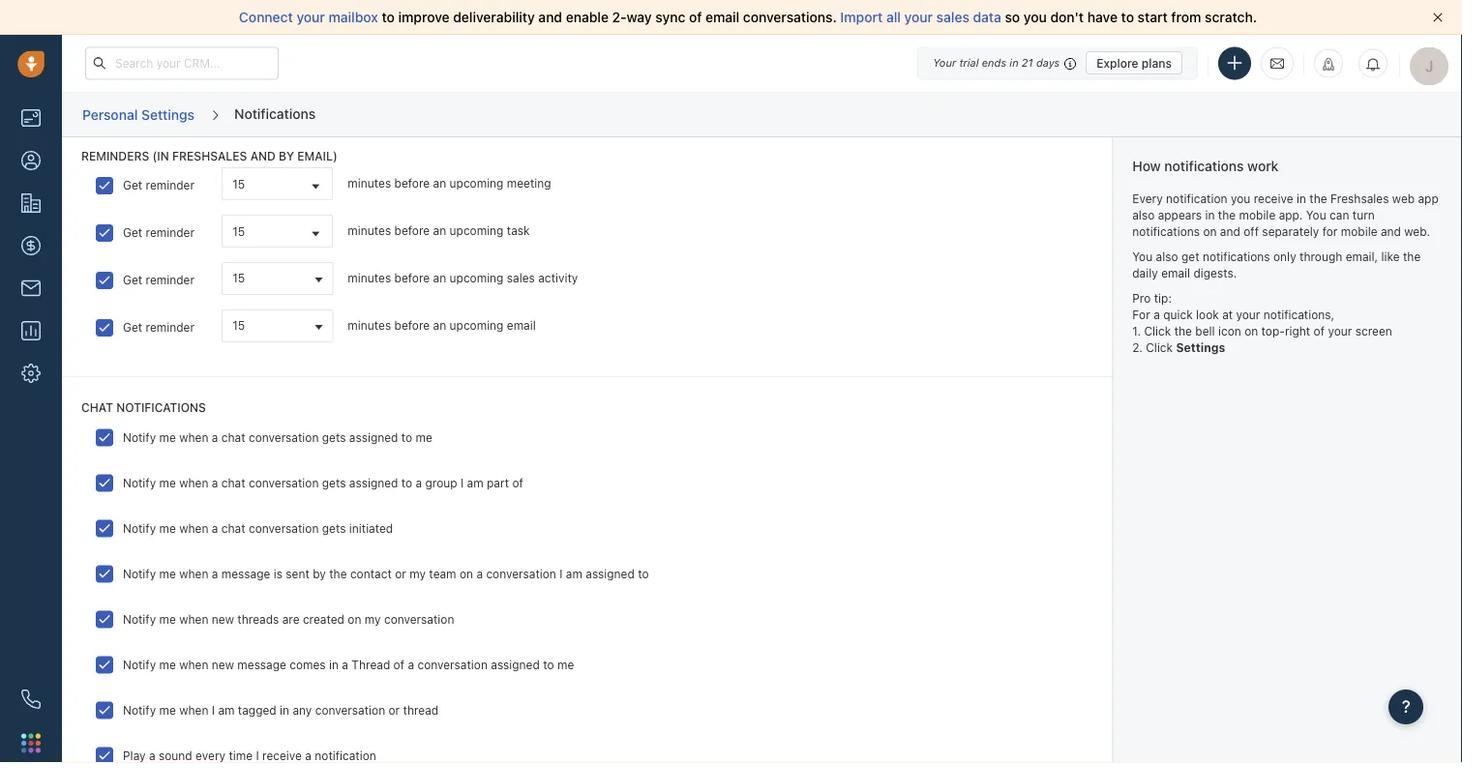 Task type: locate. For each thing, give the bounding box(es) containing it.
mobile
[[1240, 208, 1276, 222], [1342, 225, 1378, 239]]

1 vertical spatial you
[[1133, 250, 1153, 263]]

freshworks switcher image
[[21, 734, 41, 754]]

before for before an upcoming task
[[395, 224, 430, 238]]

me for notify me when i am tagged in any conversation or thread
[[159, 704, 176, 717]]

minutes before an upcoming sales activity
[[348, 272, 578, 285]]

4 get reminder from the top
[[123, 321, 195, 335]]

6 when from the top
[[179, 658, 209, 672]]

mobile down turn
[[1342, 225, 1378, 239]]

1 horizontal spatial settings
[[1177, 341, 1226, 355]]

scratch.
[[1206, 9, 1258, 25]]

pro
[[1133, 291, 1152, 305]]

gets down notify me when a chat conversation gets assigned to me
[[322, 476, 346, 490]]

1 minutes from the top
[[348, 177, 391, 190]]

3 minutes from the top
[[348, 272, 391, 285]]

0 vertical spatial chat
[[222, 431, 246, 444]]

0 horizontal spatial also
[[1133, 208, 1155, 222]]

0 vertical spatial 15 link
[[223, 169, 332, 200]]

click
[[1145, 324, 1172, 338], [1147, 341, 1174, 355]]

conversation up notify me when a chat conversation gets assigned to a group i am part of
[[249, 431, 319, 444]]

reminder for minutes before an upcoming meeting
[[146, 179, 195, 192]]

you up for
[[1307, 208, 1327, 222]]

email down minutes before an upcoming sales activity
[[507, 319, 536, 333]]

sales left data
[[937, 9, 970, 25]]

1 horizontal spatial mobile
[[1342, 225, 1378, 239]]

upcoming up minutes before an upcoming email
[[450, 272, 504, 285]]

an for before an upcoming meeting
[[433, 177, 447, 190]]

notifications up digests.
[[1203, 250, 1271, 263]]

of right thread
[[394, 658, 405, 672]]

can
[[1330, 208, 1350, 222]]

0 horizontal spatial freshsales
[[172, 149, 247, 163]]

0 horizontal spatial email
[[507, 319, 536, 333]]

1 vertical spatial email
[[1162, 266, 1191, 280]]

3 get from the top
[[123, 274, 142, 287]]

3 upcoming from the top
[[450, 272, 504, 285]]

notification up appears
[[1167, 192, 1228, 205]]

get
[[1182, 250, 1200, 263]]

play a sound every time i receive a notification
[[123, 749, 376, 763]]

1 horizontal spatial receive
[[1254, 192, 1294, 205]]

gets for me
[[322, 431, 346, 444]]

me for notify me when a chat conversation gets assigned to me
[[159, 431, 176, 444]]

0 horizontal spatial settings
[[141, 106, 195, 122]]

ends
[[982, 57, 1007, 69]]

chat
[[222, 431, 246, 444], [222, 476, 246, 490], [222, 522, 246, 535]]

sent
[[286, 567, 310, 581]]

2 vertical spatial chat
[[222, 522, 246, 535]]

settings
[[141, 106, 195, 122], [1177, 341, 1226, 355]]

chat notifications
[[81, 401, 206, 415]]

0 vertical spatial new
[[212, 613, 234, 626]]

minutes for before an upcoming sales activity
[[348, 272, 391, 285]]

also left get
[[1157, 250, 1179, 263]]

1 an from the top
[[433, 177, 447, 190]]

4 upcoming from the top
[[450, 319, 504, 333]]

1 vertical spatial 15 link
[[223, 216, 332, 247]]

2 horizontal spatial am
[[566, 567, 583, 581]]

notify for notify me when a chat conversation gets assigned to me
[[123, 431, 156, 444]]

new up the notify me when i am tagged in any conversation or thread
[[212, 658, 234, 672]]

get reminder for minutes before an upcoming email
[[123, 321, 195, 335]]

0 vertical spatial settings
[[141, 106, 195, 122]]

5 notify from the top
[[123, 613, 156, 626]]

1 horizontal spatial am
[[467, 476, 484, 490]]

4 get from the top
[[123, 321, 142, 335]]

click right 2.
[[1147, 341, 1174, 355]]

notification down the notify me when i am tagged in any conversation or thread
[[315, 749, 376, 763]]

1 vertical spatial or
[[389, 704, 400, 717]]

1 vertical spatial freshsales
[[1331, 192, 1390, 205]]

have
[[1088, 9, 1118, 25]]

group
[[426, 476, 458, 490]]

sound
[[159, 749, 192, 763]]

0 vertical spatial gets
[[322, 431, 346, 444]]

3 an from the top
[[433, 272, 447, 285]]

upcoming down minutes before an upcoming sales activity
[[450, 319, 504, 333]]

2-
[[613, 9, 627, 25]]

0 vertical spatial or
[[395, 567, 407, 581]]

0 vertical spatial 15 button
[[222, 262, 333, 295]]

message down threads
[[238, 658, 286, 672]]

activity
[[539, 272, 578, 285]]

get for minutes before an upcoming task
[[123, 226, 142, 240]]

gets left initiated
[[322, 522, 346, 535]]

new for message
[[212, 658, 234, 672]]

reminder for minutes before an upcoming sales activity
[[146, 274, 195, 287]]

an down the minutes before an upcoming meeting
[[433, 224, 447, 238]]

2 vertical spatial gets
[[322, 522, 346, 535]]

notify me when i am tagged in any conversation or thread
[[123, 704, 439, 717]]

me
[[159, 431, 176, 444], [416, 431, 433, 444], [159, 476, 176, 490], [159, 522, 176, 535], [159, 567, 176, 581], [159, 613, 176, 626], [159, 658, 176, 672], [558, 658, 574, 672], [159, 704, 176, 717]]

3 before from the top
[[395, 272, 430, 285]]

before down the minutes before an upcoming meeting
[[395, 224, 430, 238]]

notify for notify me when a chat conversation gets initiated
[[123, 522, 156, 535]]

notify
[[123, 431, 156, 444], [123, 476, 156, 490], [123, 522, 156, 535], [123, 567, 156, 581], [123, 613, 156, 626], [123, 658, 156, 672], [123, 704, 156, 717]]

you right so
[[1024, 9, 1047, 25]]

0 vertical spatial by
[[279, 149, 294, 163]]

notification inside every notification you receive in the freshsales web app also appears in the mobile app. you can turn notifications on and off separately for mobile and web.
[[1167, 192, 1228, 205]]

the down quick
[[1175, 324, 1193, 338]]

receive
[[1254, 192, 1294, 205], [262, 749, 302, 763]]

1 get reminder from the top
[[123, 179, 195, 192]]

my down the 'contact'
[[365, 613, 381, 626]]

how
[[1133, 158, 1162, 174]]

get for minutes before an upcoming meeting
[[123, 179, 142, 192]]

on left off
[[1204, 225, 1217, 239]]

Search your CRM... text field
[[85, 47, 279, 80]]

email inside you also get notifications only through email, like the daily email digests.
[[1162, 266, 1191, 280]]

1 vertical spatial new
[[212, 658, 234, 672]]

2 notify from the top
[[123, 476, 156, 490]]

gets up notify me when a chat conversation gets assigned to a group i am part of
[[322, 431, 346, 444]]

me for notify me when new threads are created on my conversation
[[159, 613, 176, 626]]

when
[[179, 431, 209, 444], [179, 476, 209, 490], [179, 522, 209, 535], [179, 567, 209, 581], [179, 613, 209, 626], [179, 658, 209, 672], [179, 704, 209, 717]]

0 vertical spatial mobile
[[1240, 208, 1276, 222]]

settings inside pro tip: for a quick look at your notifications, 1. click the bell icon on top-right of your screen 2. click settings
[[1177, 341, 1226, 355]]

2 vertical spatial email
[[507, 319, 536, 333]]

1 vertical spatial chat
[[222, 476, 246, 490]]

3 gets from the top
[[322, 522, 346, 535]]

of right right
[[1314, 324, 1325, 338]]

phone image
[[21, 690, 41, 710]]

team
[[429, 567, 457, 581]]

notifications
[[1165, 158, 1245, 174], [1133, 225, 1201, 239], [1203, 250, 1271, 263]]

0 vertical spatial sales
[[937, 9, 970, 25]]

1 before from the top
[[395, 177, 430, 190]]

1 horizontal spatial notification
[[1167, 192, 1228, 205]]

0 vertical spatial notification
[[1167, 192, 1228, 205]]

1 horizontal spatial my
[[410, 567, 426, 581]]

daily
[[1133, 266, 1159, 280]]

your right at
[[1237, 308, 1261, 321]]

of right sync
[[689, 9, 702, 25]]

3 reminder from the top
[[146, 274, 195, 287]]

before up minutes before an upcoming task
[[395, 177, 430, 190]]

0 horizontal spatial my
[[365, 613, 381, 626]]

3 notify from the top
[[123, 522, 156, 535]]

when for notify me when new threads are created on my conversation
[[179, 613, 209, 626]]

3 chat from the top
[[222, 522, 246, 535]]

15 link for minutes before an upcoming task
[[223, 216, 332, 247]]

2 chat from the top
[[222, 476, 246, 490]]

app
[[1419, 192, 1439, 205]]

assigned
[[349, 431, 398, 444], [349, 476, 398, 490], [586, 567, 635, 581], [491, 658, 540, 672]]

15 button
[[222, 262, 333, 295], [222, 310, 333, 343]]

1 horizontal spatial you
[[1231, 192, 1251, 205]]

1 gets from the top
[[322, 431, 346, 444]]

by left email)
[[279, 149, 294, 163]]

notifications down appears
[[1133, 225, 1201, 239]]

conversation down notify me when new message comes in a thread of a conversation assigned to me
[[315, 704, 385, 717]]

click right 1. at the right top of page
[[1145, 324, 1172, 338]]

tip:
[[1155, 291, 1172, 305]]

upcoming for meeting
[[450, 177, 504, 190]]

message for is
[[222, 567, 270, 581]]

freshsales up turn
[[1331, 192, 1390, 205]]

0 vertical spatial you
[[1024, 9, 1047, 25]]

before down minutes before an upcoming sales activity
[[395, 319, 430, 333]]

connect your mailbox to improve deliverability and enable 2-way sync of email conversations. import all your sales data so you don't have to start from scratch.
[[239, 9, 1258, 25]]

5 when from the top
[[179, 613, 209, 626]]

1 vertical spatial also
[[1157, 250, 1179, 263]]

trial
[[960, 57, 979, 69]]

also down every
[[1133, 208, 1155, 222]]

receive up app.
[[1254, 192, 1294, 205]]

21
[[1022, 57, 1034, 69]]

2 when from the top
[[179, 476, 209, 490]]

before for before an upcoming sales activity
[[395, 272, 430, 285]]

notifications up appears
[[1165, 158, 1245, 174]]

all
[[887, 9, 901, 25]]

1 vertical spatial message
[[238, 658, 286, 672]]

minutes before an upcoming meeting
[[348, 177, 551, 190]]

(in
[[153, 149, 169, 163]]

0 vertical spatial receive
[[1254, 192, 1294, 205]]

and
[[539, 9, 563, 25], [250, 149, 276, 163], [1221, 225, 1241, 239], [1382, 225, 1402, 239]]

2 vertical spatial am
[[218, 704, 235, 717]]

so
[[1006, 9, 1021, 25]]

task
[[507, 224, 530, 238]]

0 horizontal spatial receive
[[262, 749, 302, 763]]

email down get
[[1162, 266, 1191, 280]]

2 15 link from the top
[[223, 216, 332, 247]]

tagged
[[238, 704, 277, 717]]

close image
[[1434, 13, 1444, 22]]

1 horizontal spatial email
[[706, 9, 740, 25]]

2 15 button from the top
[[222, 310, 333, 343]]

an down minutes before an upcoming sales activity
[[433, 319, 447, 333]]

get
[[123, 179, 142, 192], [123, 226, 142, 240], [123, 274, 142, 287], [123, 321, 142, 335]]

notifications inside you also get notifications only through email, like the daily email digests.
[[1203, 250, 1271, 263]]

get reminder
[[123, 179, 195, 192], [123, 226, 195, 240], [123, 274, 195, 287], [123, 321, 195, 335]]

new
[[212, 613, 234, 626], [212, 658, 234, 672]]

email right sync
[[706, 9, 740, 25]]

get reminder for minutes before an upcoming task
[[123, 226, 195, 240]]

of
[[689, 9, 702, 25], [1314, 324, 1325, 338], [513, 476, 524, 490], [394, 658, 405, 672]]

before
[[395, 177, 430, 190], [395, 224, 430, 238], [395, 272, 430, 285], [395, 319, 430, 333]]

1 vertical spatial notifications
[[1133, 225, 1201, 239]]

import
[[841, 9, 883, 25]]

on inside every notification you receive in the freshsales web app also appears in the mobile app. you can turn notifications on and off separately for mobile and web.
[[1204, 225, 1217, 239]]

an for before an upcoming sales activity
[[433, 272, 447, 285]]

1 15 link from the top
[[223, 169, 332, 200]]

2 upcoming from the top
[[450, 224, 504, 238]]

data
[[974, 9, 1002, 25]]

you inside every notification you receive in the freshsales web app also appears in the mobile app. you can turn notifications on and off separately for mobile and web.
[[1307, 208, 1327, 222]]

personal
[[82, 106, 138, 122]]

by right sent
[[313, 567, 326, 581]]

0 vertical spatial also
[[1133, 208, 1155, 222]]

1 when from the top
[[179, 431, 209, 444]]

reminder
[[146, 179, 195, 192], [146, 226, 195, 240], [146, 274, 195, 287], [146, 321, 195, 335]]

6 notify from the top
[[123, 658, 156, 672]]

on right team
[[460, 567, 473, 581]]

upcoming for task
[[450, 224, 504, 238]]

1 get from the top
[[123, 179, 142, 192]]

0 vertical spatial message
[[222, 567, 270, 581]]

by
[[279, 149, 294, 163], [313, 567, 326, 581]]

0 horizontal spatial notification
[[315, 749, 376, 763]]

message left is
[[222, 567, 270, 581]]

conversation right team
[[486, 567, 557, 581]]

new left threads
[[212, 613, 234, 626]]

upcoming for sales
[[450, 272, 504, 285]]

1 new from the top
[[212, 613, 234, 626]]

2 an from the top
[[433, 224, 447, 238]]

1 15 button from the top
[[222, 262, 333, 295]]

3 15 from the top
[[233, 272, 245, 285]]

also inside you also get notifications only through email, like the daily email digests.
[[1157, 250, 1179, 263]]

2 before from the top
[[395, 224, 430, 238]]

3 when from the top
[[179, 522, 209, 535]]

look
[[1197, 308, 1220, 321]]

4 when from the top
[[179, 567, 209, 581]]

upcoming left task
[[450, 224, 504, 238]]

of inside pro tip: for a quick look at your notifications, 1. click the bell icon on top-right of your screen 2. click settings
[[1314, 324, 1325, 338]]

1 reminder from the top
[[146, 179, 195, 192]]

2 minutes from the top
[[348, 224, 391, 238]]

the right like
[[1404, 250, 1422, 263]]

phone element
[[12, 681, 50, 719]]

the right appears
[[1219, 208, 1237, 222]]

4 notify from the top
[[123, 567, 156, 581]]

every notification you receive in the freshsales web app also appears in the mobile app. you can turn notifications on and off separately for mobile and web.
[[1133, 192, 1439, 239]]

freshsales inside every notification you receive in the freshsales web app also appears in the mobile app. you can turn notifications on and off separately for mobile and web.
[[1331, 192, 1390, 205]]

digests.
[[1194, 266, 1238, 280]]

before down minutes before an upcoming task
[[395, 272, 430, 285]]

on right created
[[348, 613, 362, 626]]

2 reminder from the top
[[146, 226, 195, 240]]

am
[[467, 476, 484, 490], [566, 567, 583, 581], [218, 704, 235, 717]]

2 gets from the top
[[322, 476, 346, 490]]

your left mailbox
[[297, 9, 325, 25]]

your
[[297, 9, 325, 25], [905, 9, 933, 25], [1237, 308, 1261, 321], [1329, 324, 1353, 338]]

on right icon
[[1245, 324, 1259, 338]]

sales left 'activity'
[[507, 272, 535, 285]]

1 vertical spatial sales
[[507, 272, 535, 285]]

screen
[[1356, 324, 1393, 338]]

when for notify me when a chat conversation gets assigned to me
[[179, 431, 209, 444]]

1 vertical spatial you
[[1231, 192, 1251, 205]]

1 horizontal spatial also
[[1157, 250, 1179, 263]]

when for notify me when a chat conversation gets initiated
[[179, 522, 209, 535]]

chat
[[81, 401, 113, 415]]

mobile up off
[[1240, 208, 1276, 222]]

or left thread
[[389, 704, 400, 717]]

connect your mailbox link
[[239, 9, 382, 25]]

3 get reminder from the top
[[123, 274, 195, 287]]

7 when from the top
[[179, 704, 209, 717]]

for
[[1133, 308, 1151, 321]]

my left team
[[410, 567, 426, 581]]

2 get reminder from the top
[[123, 226, 195, 240]]

the inside you also get notifications only through email, like the daily email digests.
[[1404, 250, 1422, 263]]

conversation up thread
[[418, 658, 488, 672]]

notify for notify me when i am tagged in any conversation or thread
[[123, 704, 156, 717]]

0 vertical spatial my
[[410, 567, 426, 581]]

1 vertical spatial settings
[[1177, 341, 1226, 355]]

1 vertical spatial gets
[[322, 476, 346, 490]]

1 horizontal spatial you
[[1307, 208, 1327, 222]]

1 vertical spatial mobile
[[1342, 225, 1378, 239]]

0 horizontal spatial you
[[1133, 250, 1153, 263]]

upcoming left meeting
[[450, 177, 504, 190]]

0 vertical spatial you
[[1307, 208, 1327, 222]]

0 horizontal spatial am
[[218, 704, 235, 717]]

an down minutes before an upcoming task
[[433, 272, 447, 285]]

settings down bell
[[1177, 341, 1226, 355]]

1 chat from the top
[[222, 431, 246, 444]]

7 notify from the top
[[123, 704, 156, 717]]

or right the 'contact'
[[395, 567, 407, 581]]

4 before from the top
[[395, 319, 430, 333]]

2 horizontal spatial email
[[1162, 266, 1191, 280]]

email
[[706, 9, 740, 25], [1162, 266, 1191, 280], [507, 319, 536, 333]]

1 vertical spatial receive
[[262, 749, 302, 763]]

what's new image
[[1323, 58, 1336, 71]]

1 vertical spatial notification
[[315, 749, 376, 763]]

the
[[1310, 192, 1328, 205], [1219, 208, 1237, 222], [1404, 250, 1422, 263], [1175, 324, 1193, 338], [329, 567, 347, 581]]

message for comes
[[238, 658, 286, 672]]

2 get from the top
[[123, 226, 142, 240]]

2 new from the top
[[212, 658, 234, 672]]

comes
[[290, 658, 326, 672]]

you up "daily"
[[1133, 250, 1153, 263]]

1 horizontal spatial freshsales
[[1331, 192, 1390, 205]]

2 vertical spatial notifications
[[1203, 250, 1271, 263]]

4 minutes from the top
[[348, 319, 391, 333]]

1 upcoming from the top
[[450, 177, 504, 190]]

freshsales right (in
[[172, 149, 247, 163]]

right
[[1286, 324, 1311, 338]]

minutes for before an upcoming meeting
[[348, 177, 391, 190]]

get reminder for minutes before an upcoming meeting
[[123, 179, 195, 192]]

or
[[395, 567, 407, 581], [389, 704, 400, 717]]

an up minutes before an upcoming task
[[433, 177, 447, 190]]

0 horizontal spatial you
[[1024, 9, 1047, 25]]

settings up (in
[[141, 106, 195, 122]]

1 horizontal spatial by
[[313, 567, 326, 581]]

you up off
[[1231, 192, 1251, 205]]

4 reminder from the top
[[146, 321, 195, 335]]

1 vertical spatial 15 button
[[222, 310, 333, 343]]

receive right the time
[[262, 749, 302, 763]]

1 notify from the top
[[123, 431, 156, 444]]



Task type: vqa. For each thing, say whether or not it's contained in the screenshot.
15 link for minutes before an upcoming meeting
yes



Task type: describe. For each thing, give the bounding box(es) containing it.
personal settings
[[82, 106, 195, 122]]

chat for notify me when a chat conversation gets assigned to me
[[222, 431, 246, 444]]

email)
[[297, 149, 338, 163]]

don't
[[1051, 9, 1085, 25]]

0 horizontal spatial by
[[279, 149, 294, 163]]

thread
[[352, 658, 390, 672]]

initiated
[[349, 522, 393, 535]]

the up for
[[1310, 192, 1328, 205]]

notify me when a chat conversation gets initiated
[[123, 522, 393, 535]]

from
[[1172, 9, 1202, 25]]

notify for notify me when new message comes in a thread of a conversation assigned to me
[[123, 658, 156, 672]]

1 vertical spatial click
[[1147, 341, 1174, 355]]

meeting
[[507, 177, 551, 190]]

notifications
[[116, 401, 206, 415]]

quick
[[1164, 308, 1193, 321]]

get for minutes before an upcoming email
[[123, 321, 142, 335]]

contact
[[350, 567, 392, 581]]

when for notify me when i am tagged in any conversation or thread
[[179, 704, 209, 717]]

notifications inside every notification you receive in the freshsales web app also appears in the mobile app. you can turn notifications on and off separately for mobile and web.
[[1133, 225, 1201, 239]]

days
[[1037, 57, 1060, 69]]

notify for notify me when a message is sent by the contact or my team on a conversation i am assigned to
[[123, 567, 156, 581]]

reminder for minutes before an upcoming task
[[146, 226, 195, 240]]

for
[[1323, 225, 1338, 239]]

deliverability
[[453, 9, 535, 25]]

your left 'screen'
[[1329, 324, 1353, 338]]

notify me when a message is sent by the contact or my team on a conversation i am assigned to
[[123, 567, 649, 581]]

and left enable
[[539, 9, 563, 25]]

reminders
[[81, 149, 149, 163]]

mailbox
[[329, 9, 378, 25]]

in right 'comes'
[[329, 658, 339, 672]]

0 horizontal spatial mobile
[[1240, 208, 1276, 222]]

and up like
[[1382, 225, 1402, 239]]

any
[[293, 704, 312, 717]]

the left the 'contact'
[[329, 567, 347, 581]]

0 vertical spatial freshsales
[[172, 149, 247, 163]]

pro tip: for a quick look at your notifications, 1. click the bell icon on top-right of your screen 2. click settings
[[1133, 291, 1393, 355]]

1 vertical spatial by
[[313, 567, 326, 581]]

you inside every notification you receive in the freshsales web app also appears in the mobile app. you can turn notifications on and off separately for mobile and web.
[[1231, 192, 1251, 205]]

0 vertical spatial am
[[467, 476, 484, 490]]

notify me when a chat conversation gets assigned to me
[[123, 431, 433, 444]]

every
[[1133, 192, 1163, 205]]

part
[[487, 476, 509, 490]]

receive inside every notification you receive in the freshsales web app also appears in the mobile app. you can turn notifications on and off separately for mobile and web.
[[1254, 192, 1294, 205]]

notifications
[[234, 105, 316, 121]]

0 vertical spatial notifications
[[1165, 158, 1245, 174]]

minutes for before an upcoming task
[[348, 224, 391, 238]]

every
[[196, 749, 226, 763]]

threads
[[238, 613, 279, 626]]

2.
[[1133, 341, 1143, 355]]

appears
[[1159, 208, 1203, 222]]

in up app.
[[1297, 192, 1307, 205]]

how notifications work
[[1133, 158, 1279, 174]]

2 15 from the top
[[233, 225, 245, 238]]

get for minutes before an upcoming sales activity
[[123, 274, 142, 287]]

1.
[[1133, 324, 1142, 338]]

when for notify me when a message is sent by the contact or my team on a conversation i am assigned to
[[179, 567, 209, 581]]

separately
[[1263, 225, 1320, 239]]

start
[[1138, 9, 1168, 25]]

are
[[282, 613, 300, 626]]

me for notify me when a chat conversation gets initiated
[[159, 522, 176, 535]]

off
[[1244, 225, 1260, 239]]

conversation up is
[[249, 522, 319, 535]]

like
[[1382, 250, 1401, 263]]

15 link for minutes before an upcoming meeting
[[223, 169, 332, 200]]

minutes before an upcoming task
[[348, 224, 530, 238]]

your
[[933, 57, 957, 69]]

email,
[[1346, 250, 1379, 263]]

explore plans
[[1097, 56, 1172, 70]]

web.
[[1405, 225, 1431, 239]]

time
[[229, 749, 253, 763]]

upcoming for email
[[450, 319, 504, 333]]

of right the part at the bottom left
[[513, 476, 524, 490]]

when for notify me when new message comes in a thread of a conversation assigned to me
[[179, 658, 209, 672]]

a inside pro tip: for a quick look at your notifications, 1. click the bell icon on top-right of your screen 2. click settings
[[1154, 308, 1161, 321]]

explore plans link
[[1087, 51, 1183, 75]]

notify me when new message comes in a thread of a conversation assigned to me
[[123, 658, 574, 672]]

at
[[1223, 308, 1234, 321]]

when for notify me when a chat conversation gets assigned to a group i am part of
[[179, 476, 209, 490]]

your right "all"
[[905, 9, 933, 25]]

work
[[1248, 158, 1279, 174]]

get reminder for minutes before an upcoming sales activity
[[123, 274, 195, 287]]

settings inside "link"
[[141, 106, 195, 122]]

improve
[[398, 9, 450, 25]]

0 vertical spatial email
[[706, 9, 740, 25]]

1 vertical spatial my
[[365, 613, 381, 626]]

0 vertical spatial click
[[1145, 324, 1172, 338]]

1 horizontal spatial sales
[[937, 9, 970, 25]]

way
[[627, 9, 652, 25]]

you inside you also get notifications only through email, like the daily email digests.
[[1133, 250, 1153, 263]]

personal settings link
[[81, 100, 196, 130]]

the inside pro tip: for a quick look at your notifications, 1. click the bell icon on top-right of your screen 2. click settings
[[1175, 324, 1193, 338]]

and down 'notifications'
[[250, 149, 276, 163]]

web
[[1393, 192, 1416, 205]]

me for notify me when a message is sent by the contact or my team on a conversation i am assigned to
[[159, 567, 176, 581]]

in left 21
[[1010, 57, 1019, 69]]

also inside every notification you receive in the freshsales web app also appears in the mobile app. you can turn notifications on and off separately for mobile and web.
[[1133, 208, 1155, 222]]

chat for notify me when a chat conversation gets initiated
[[222, 522, 246, 535]]

0 horizontal spatial sales
[[507, 272, 535, 285]]

reminder for minutes before an upcoming email
[[146, 321, 195, 335]]

only
[[1274, 250, 1297, 263]]

minutes before an upcoming email
[[348, 319, 536, 333]]

notify me when new threads are created on my conversation
[[123, 613, 454, 626]]

chat for notify me when a chat conversation gets assigned to a group i am part of
[[222, 476, 246, 490]]

and left off
[[1221, 225, 1241, 239]]

plans
[[1142, 56, 1172, 70]]

your trial ends in 21 days
[[933, 57, 1060, 69]]

enable
[[566, 9, 609, 25]]

conversations.
[[744, 9, 837, 25]]

connect
[[239, 9, 293, 25]]

play
[[123, 749, 146, 763]]

created
[[303, 613, 345, 626]]

through
[[1300, 250, 1343, 263]]

you also get notifications only through email, like the daily email digests.
[[1133, 250, 1422, 280]]

bell
[[1196, 324, 1216, 338]]

import all your sales data link
[[841, 9, 1006, 25]]

notifications,
[[1264, 308, 1335, 321]]

app.
[[1280, 208, 1304, 222]]

before for before an upcoming meeting
[[395, 177, 430, 190]]

reminders (in freshsales and by email)
[[81, 149, 338, 163]]

me for notify me when a chat conversation gets assigned to a group i am part of
[[159, 476, 176, 490]]

turn
[[1353, 208, 1376, 222]]

4 15 from the top
[[233, 319, 245, 333]]

notify me when a chat conversation gets assigned to a group i am part of
[[123, 476, 524, 490]]

15 button for minutes before an upcoming sales activity
[[222, 262, 333, 295]]

explore
[[1097, 56, 1139, 70]]

me for notify me when new message comes in a thread of a conversation assigned to me
[[159, 658, 176, 672]]

email image
[[1271, 55, 1285, 71]]

new for threads
[[212, 613, 234, 626]]

an for before an upcoming task
[[433, 224, 447, 238]]

notify for notify me when new threads are created on my conversation
[[123, 613, 156, 626]]

sync
[[656, 9, 686, 25]]

on inside pro tip: for a quick look at your notifications, 1. click the bell icon on top-right of your screen 2. click settings
[[1245, 324, 1259, 338]]

conversation down team
[[384, 613, 454, 626]]

icon
[[1219, 324, 1242, 338]]

1 15 from the top
[[233, 177, 245, 191]]

4 an from the top
[[433, 319, 447, 333]]

1 vertical spatial am
[[566, 567, 583, 581]]

in right appears
[[1206, 208, 1216, 222]]

thread
[[403, 704, 439, 717]]

in left the 'any'
[[280, 704, 290, 717]]

gets for a
[[322, 476, 346, 490]]

15 button for minutes before an upcoming email
[[222, 310, 333, 343]]

conversation down notify me when a chat conversation gets assigned to me
[[249, 476, 319, 490]]

notify for notify me when a chat conversation gets assigned to a group i am part of
[[123, 476, 156, 490]]



